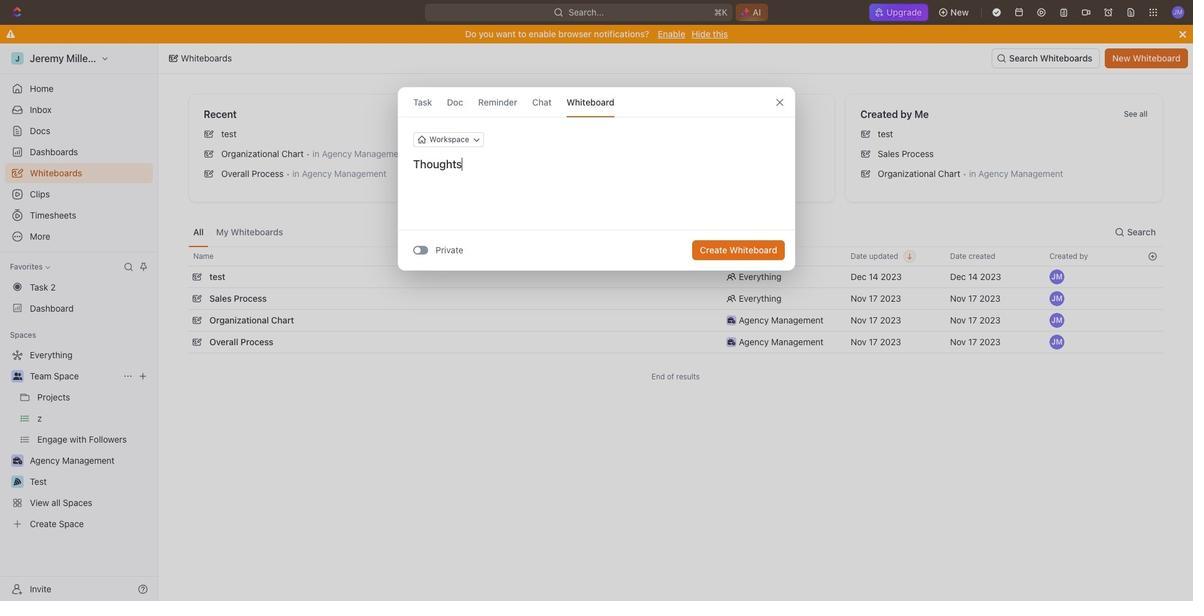 Task type: locate. For each thing, give the bounding box(es) containing it.
1 jeremy miller, , element from the top
[[1050, 270, 1065, 285]]

1 row from the top
[[188, 247, 1164, 267]]

dialog
[[398, 87, 796, 271]]

0 vertical spatial business time image
[[728, 318, 736, 324]]

1 cell from the top
[[1142, 267, 1164, 288]]

1 vertical spatial cell
[[1142, 288, 1164, 310]]

cell for second row from the bottom of the page
[[1142, 310, 1164, 331]]

3 cell from the top
[[1142, 310, 1164, 331]]

1 vertical spatial business time image
[[728, 339, 736, 346]]

jeremy miller, , element
[[1050, 270, 1065, 285], [1050, 292, 1065, 306], [1050, 313, 1065, 328], [1050, 335, 1065, 350]]

tab list
[[188, 218, 288, 247]]

2 vertical spatial cell
[[1142, 310, 1164, 331]]

row
[[188, 247, 1164, 267], [188, 265, 1164, 290], [188, 287, 1164, 311], [188, 308, 1164, 333], [188, 330, 1164, 355]]

sidebar navigation
[[0, 44, 159, 602]]

1 business time image from the top
[[728, 318, 736, 324]]

4 row from the top
[[188, 308, 1164, 333]]

Name this Whiteboard... field
[[398, 157, 795, 172]]

table
[[188, 247, 1164, 355]]

4 jeremy miller, , element from the top
[[1050, 335, 1065, 350]]

2 cell from the top
[[1142, 288, 1164, 310]]

business time image
[[728, 318, 736, 324], [728, 339, 736, 346]]

0 vertical spatial cell
[[1142, 267, 1164, 288]]

2 jeremy miller, , element from the top
[[1050, 292, 1065, 306]]

3 row from the top
[[188, 287, 1164, 311]]

cell
[[1142, 267, 1164, 288], [1142, 288, 1164, 310], [1142, 310, 1164, 331]]



Task type: describe. For each thing, give the bounding box(es) containing it.
cell for second row from the top
[[1142, 267, 1164, 288]]

3 jeremy miller, , element from the top
[[1050, 313, 1065, 328]]

user group image
[[13, 373, 22, 380]]

2 business time image from the top
[[728, 339, 736, 346]]

2 row from the top
[[188, 265, 1164, 290]]

cell for 3rd row
[[1142, 288, 1164, 310]]

5 row from the top
[[188, 330, 1164, 355]]



Task type: vqa. For each thing, say whether or not it's contained in the screenshot.
the topmost cell
yes



